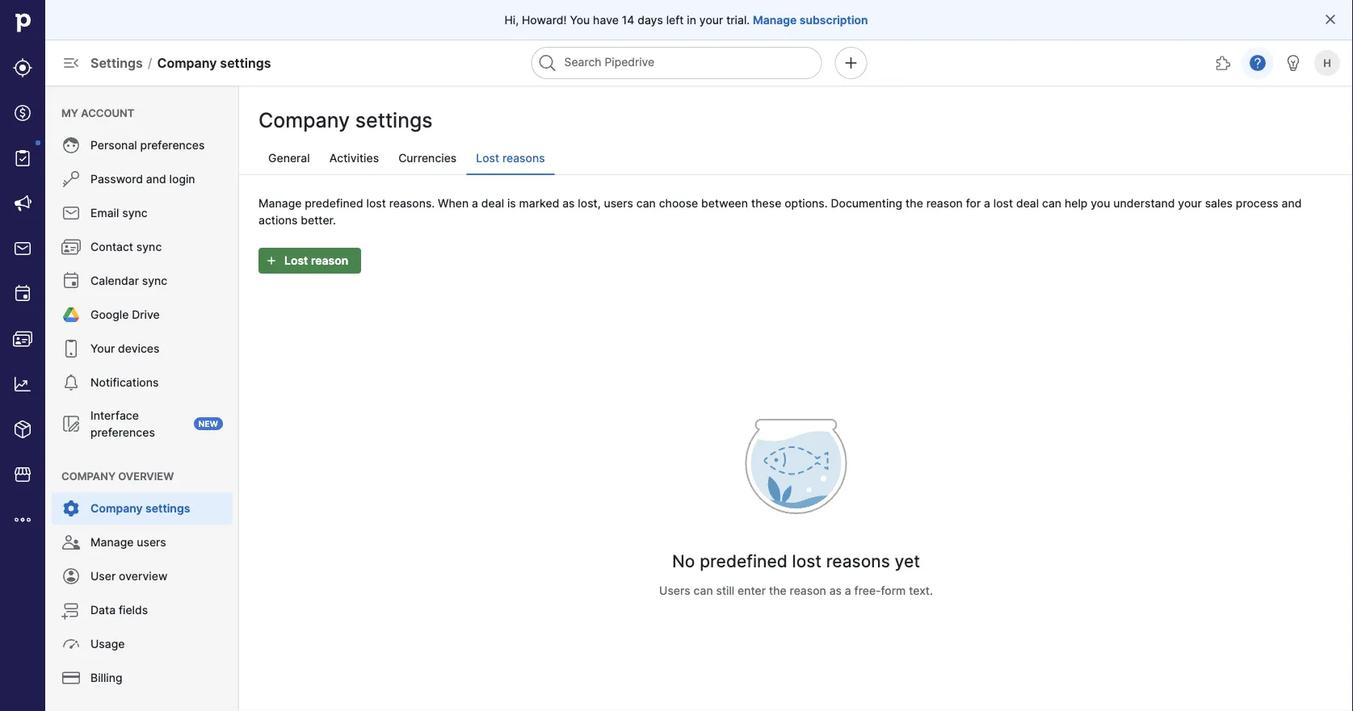 Task type: describe. For each thing, give the bounding box(es) containing it.
your devices
[[91, 342, 160, 356]]

1 vertical spatial the
[[769, 585, 787, 598]]

my account
[[61, 107, 134, 119]]

user overview
[[91, 570, 168, 584]]

1 horizontal spatial company settings
[[259, 108, 433, 133]]

14
[[622, 13, 635, 27]]

user overview link
[[52, 561, 233, 593]]

sync for calendar sync
[[142, 274, 167, 288]]

Search Pipedrive field
[[531, 47, 822, 79]]

personal preferences
[[91, 139, 205, 152]]

better.
[[301, 213, 336, 227]]

between
[[702, 196, 748, 210]]

account
[[81, 107, 134, 119]]

users can still enter the reason as a free-form text.
[[659, 585, 933, 598]]

password and login
[[91, 173, 195, 186]]

interface
[[91, 409, 139, 423]]

predefined for manage
[[305, 196, 363, 210]]

color undefined image for company settings
[[61, 499, 81, 519]]

billing
[[91, 672, 123, 686]]

google
[[91, 308, 129, 322]]

documenting
[[831, 196, 903, 210]]

subscription
[[800, 13, 868, 27]]

lost reasons
[[476, 152, 545, 165]]

understand
[[1114, 196, 1175, 210]]

1 vertical spatial reasons
[[827, 551, 890, 572]]

company right "/"
[[157, 55, 217, 71]]

company down the interface preferences
[[61, 470, 116, 483]]

lost reason
[[284, 254, 348, 268]]

manage users link
[[52, 527, 233, 559]]

products image
[[13, 420, 32, 440]]

you
[[570, 13, 590, 27]]

color undefined image inside billing "link"
[[61, 669, 81, 689]]

is
[[507, 196, 516, 210]]

1 deal from the left
[[482, 196, 504, 210]]

and inside password and login link
[[146, 173, 166, 186]]

overview for user overview
[[119, 570, 168, 584]]

color undefined image for personal
[[61, 136, 81, 155]]

h
[[1324, 57, 1332, 69]]

when
[[438, 196, 469, 210]]

2 horizontal spatial can
[[1042, 196, 1062, 210]]

data
[[91, 604, 116, 618]]

1 horizontal spatial as
[[830, 585, 842, 598]]

color undefined image for interface
[[61, 415, 81, 434]]

company overview
[[61, 470, 174, 483]]

my
[[61, 107, 78, 119]]

color undefined image for notifications
[[61, 373, 81, 393]]

data fields link
[[52, 595, 233, 627]]

campaigns image
[[13, 194, 32, 213]]

sales
[[1205, 196, 1233, 210]]

days
[[638, 13, 663, 27]]

menu toggle image
[[61, 53, 81, 73]]

new
[[199, 419, 218, 429]]

manage for users
[[91, 536, 134, 550]]

menu containing personal preferences
[[45, 86, 239, 712]]

notifications link
[[52, 367, 233, 399]]

usage
[[91, 638, 125, 652]]

manage predefined lost reasons. when a deal is marked as lost, users can choose between these options. documenting the reason for a lost deal can help you understand your sales process and actions better.
[[259, 196, 1302, 227]]

2 deal from the left
[[1017, 196, 1039, 210]]

1 horizontal spatial can
[[694, 585, 713, 598]]

hi, howard! you have 14 days left in your  trial. manage subscription
[[505, 13, 868, 27]]

preferences for interface
[[91, 426, 155, 440]]

company up the general
[[259, 108, 350, 133]]

reasons.
[[389, 196, 435, 210]]

home image
[[11, 11, 35, 35]]

color primary inverted image
[[262, 255, 281, 267]]

free-
[[855, 585, 881, 598]]

sync for email sync
[[122, 206, 148, 220]]

drive
[[132, 308, 160, 322]]

usage link
[[52, 629, 233, 661]]

choose
[[659, 196, 698, 210]]

color undefined image for manage users
[[61, 533, 81, 553]]

2 horizontal spatial a
[[984, 196, 991, 210]]

settings / company settings
[[91, 55, 271, 71]]

users
[[659, 585, 691, 598]]

for
[[966, 196, 981, 210]]

preferences for personal
[[140, 139, 205, 152]]

0 horizontal spatial can
[[637, 196, 656, 210]]

manage subscription link
[[753, 12, 868, 28]]

company settings link
[[52, 493, 233, 525]]

your
[[91, 342, 115, 356]]

the inside manage predefined lost reasons. when a deal is marked as lost, users can choose between these options. documenting the reason for a lost deal can help you understand your sales process and actions better.
[[906, 196, 924, 210]]

color undefined image for usage
[[61, 635, 81, 655]]

color undefined image for contact
[[61, 238, 81, 257]]

lost,
[[578, 196, 601, 210]]

calendar
[[91, 274, 139, 288]]

contact sync
[[91, 240, 162, 254]]

color undefined image for password and login
[[61, 170, 81, 189]]

user
[[91, 570, 116, 584]]

fields
[[119, 604, 148, 618]]

no
[[672, 551, 695, 572]]

trial.
[[727, 13, 750, 27]]

color undefined image for data
[[61, 601, 81, 621]]

your devices link
[[52, 333, 233, 365]]

email
[[91, 206, 119, 220]]

no predefined lost reasons yet
[[672, 551, 920, 572]]

google drive
[[91, 308, 160, 322]]

h button
[[1312, 47, 1344, 79]]

calendar sync
[[91, 274, 167, 288]]

hi,
[[505, 13, 519, 27]]

still
[[716, 585, 735, 598]]

company inside menu item
[[91, 502, 143, 516]]

general
[[268, 152, 310, 165]]

deals image
[[13, 103, 32, 123]]

color undefined image down deals icon
[[13, 149, 32, 168]]



Task type: locate. For each thing, give the bounding box(es) containing it.
2 color undefined image from the top
[[61, 204, 81, 223]]

company settings inside menu item
[[91, 502, 190, 516]]

sync inside email sync link
[[122, 206, 148, 220]]

sync for contact sync
[[136, 240, 162, 254]]

1 horizontal spatial manage
[[259, 196, 302, 210]]

1 vertical spatial sync
[[136, 240, 162, 254]]

in
[[687, 13, 697, 27]]

as
[[563, 196, 575, 210], [830, 585, 842, 598]]

color undefined image down my
[[61, 136, 81, 155]]

color undefined image
[[61, 136, 81, 155], [61, 204, 81, 223], [61, 238, 81, 257], [61, 272, 81, 291], [61, 305, 81, 325], [61, 415, 81, 434], [61, 567, 81, 587], [61, 601, 81, 621], [61, 669, 81, 689]]

0 vertical spatial predefined
[[305, 196, 363, 210]]

color undefined image inside manage users link
[[61, 533, 81, 553]]

color undefined image for calendar
[[61, 272, 81, 291]]

predefined up better.
[[305, 196, 363, 210]]

color undefined image left your
[[61, 339, 81, 359]]

color undefined image left password
[[61, 170, 81, 189]]

color undefined image inside your devices link
[[61, 339, 81, 359]]

2 horizontal spatial reason
[[927, 196, 963, 210]]

personal preferences link
[[52, 129, 233, 162]]

company settings
[[259, 108, 433, 133], [91, 502, 190, 516]]

color undefined image left interface
[[61, 415, 81, 434]]

0 vertical spatial and
[[146, 173, 166, 186]]

0 horizontal spatial reasons
[[503, 152, 545, 165]]

leads image
[[13, 58, 32, 78]]

color undefined image left user
[[61, 567, 81, 587]]

overview up company settings menu item
[[118, 470, 174, 483]]

reason left for
[[927, 196, 963, 210]]

0 vertical spatial manage
[[753, 13, 797, 27]]

as inside manage predefined lost reasons. when a deal is marked as lost, users can choose between these options. documenting the reason for a lost deal can help you understand your sales process and actions better.
[[563, 196, 575, 210]]

2 horizontal spatial manage
[[753, 13, 797, 27]]

color undefined image inside password and login link
[[61, 170, 81, 189]]

0 horizontal spatial reason
[[311, 254, 348, 268]]

interface preferences
[[91, 409, 155, 440]]

0 horizontal spatial users
[[137, 536, 166, 550]]

0 horizontal spatial the
[[769, 585, 787, 598]]

overview inside user overview link
[[119, 570, 168, 584]]

0 horizontal spatial deal
[[482, 196, 504, 210]]

reason down no predefined lost reasons yet
[[790, 585, 827, 598]]

color undefined image for user
[[61, 567, 81, 587]]

your inside manage predefined lost reasons. when a deal is marked as lost, users can choose between these options. documenting the reason for a lost deal can help you understand your sales process and actions better.
[[1179, 196, 1202, 210]]

2 vertical spatial sync
[[142, 274, 167, 288]]

the right enter
[[769, 585, 787, 598]]

0 vertical spatial preferences
[[140, 139, 205, 152]]

email sync link
[[52, 197, 233, 230]]

1 vertical spatial company settings
[[91, 502, 190, 516]]

deal
[[482, 196, 504, 210], [1017, 196, 1039, 210]]

color undefined image inside google drive link
[[61, 305, 81, 325]]

you
[[1091, 196, 1111, 210]]

your right in at the right top of page
[[700, 13, 724, 27]]

devices
[[118, 342, 160, 356]]

your
[[700, 13, 724, 27], [1179, 196, 1202, 210]]

color undefined image inside the usage link
[[61, 635, 81, 655]]

1 horizontal spatial and
[[1282, 196, 1302, 210]]

as left free-
[[830, 585, 842, 598]]

color undefined image left email
[[61, 204, 81, 223]]

lost right currencies
[[476, 152, 500, 165]]

login
[[169, 173, 195, 186]]

currencies
[[399, 152, 457, 165]]

1 horizontal spatial deal
[[1017, 196, 1039, 210]]

settings
[[220, 55, 271, 71], [355, 108, 433, 133], [146, 502, 190, 516]]

howard!
[[522, 13, 567, 27]]

lost for lost reason
[[284, 254, 308, 268]]

predefined for no
[[700, 551, 788, 572]]

options.
[[785, 196, 828, 210]]

color undefined image right insights "icon"
[[61, 373, 81, 393]]

color undefined image inside user overview link
[[61, 567, 81, 587]]

2 vertical spatial manage
[[91, 536, 134, 550]]

users right lost,
[[604, 196, 634, 210]]

lost for lost reasons
[[476, 152, 500, 165]]

left
[[666, 13, 684, 27]]

process
[[1236, 196, 1279, 210]]

5 color undefined image from the top
[[61, 305, 81, 325]]

lost inside button
[[284, 254, 308, 268]]

reason inside button
[[311, 254, 348, 268]]

color undefined image
[[13, 149, 32, 168], [61, 170, 81, 189], [61, 339, 81, 359], [61, 373, 81, 393], [61, 499, 81, 519], [61, 533, 81, 553], [61, 635, 81, 655]]

and right process
[[1282, 196, 1302, 210]]

sync
[[122, 206, 148, 220], [136, 240, 162, 254], [142, 274, 167, 288]]

color undefined image left google
[[61, 305, 81, 325]]

company
[[157, 55, 217, 71], [259, 108, 350, 133], [61, 470, 116, 483], [91, 502, 143, 516]]

can left choose
[[637, 196, 656, 210]]

form
[[881, 585, 906, 598]]

overview up data fields link on the left of page
[[119, 570, 168, 584]]

password
[[91, 173, 143, 186]]

color undefined image for email
[[61, 204, 81, 223]]

can
[[637, 196, 656, 210], [1042, 196, 1062, 210], [694, 585, 713, 598]]

a right for
[[984, 196, 991, 210]]

deal left is
[[482, 196, 504, 210]]

1 vertical spatial your
[[1179, 196, 1202, 210]]

company settings menu item
[[45, 493, 239, 525]]

1 vertical spatial as
[[830, 585, 842, 598]]

can left still
[[694, 585, 713, 598]]

0 vertical spatial reasons
[[503, 152, 545, 165]]

the
[[906, 196, 924, 210], [769, 585, 787, 598]]

1 horizontal spatial lost
[[476, 152, 500, 165]]

personal
[[91, 139, 137, 152]]

6 color undefined image from the top
[[61, 415, 81, 434]]

0 vertical spatial sync
[[122, 206, 148, 220]]

a
[[472, 196, 478, 210], [984, 196, 991, 210], [845, 585, 852, 598]]

0 vertical spatial users
[[604, 196, 634, 210]]

0 vertical spatial settings
[[220, 55, 271, 71]]

manage inside manage predefined lost reasons. when a deal is marked as lost, users can choose between these options. documenting the reason for a lost deal can help you understand your sales process and actions better.
[[259, 196, 302, 210]]

color undefined image right more image
[[61, 499, 81, 519]]

yet
[[895, 551, 920, 572]]

color undefined image left contact
[[61, 238, 81, 257]]

the right documenting
[[906, 196, 924, 210]]

7 color undefined image from the top
[[61, 567, 81, 587]]

1 vertical spatial users
[[137, 536, 166, 550]]

color undefined image for google
[[61, 305, 81, 325]]

2 vertical spatial reason
[[790, 585, 827, 598]]

reason inside manage predefined lost reasons. when a deal is marked as lost, users can choose between these options. documenting the reason for a lost deal can help you understand your sales process and actions better.
[[927, 196, 963, 210]]

reasons up free-
[[827, 551, 890, 572]]

can left the help
[[1042, 196, 1062, 210]]

contact
[[91, 240, 133, 254]]

0 vertical spatial company settings
[[259, 108, 433, 133]]

quick help image
[[1249, 53, 1268, 73]]

contacts image
[[13, 330, 32, 349]]

2 horizontal spatial settings
[[355, 108, 433, 133]]

3 color undefined image from the top
[[61, 238, 81, 257]]

actions
[[259, 213, 298, 227]]

settings
[[91, 55, 143, 71]]

4 color undefined image from the top
[[61, 272, 81, 291]]

deal left the help
[[1017, 196, 1039, 210]]

predefined inside manage predefined lost reasons. when a deal is marked as lost, users can choose between these options. documenting the reason for a lost deal can help you understand your sales process and actions better.
[[305, 196, 363, 210]]

contact sync link
[[52, 231, 233, 263]]

1 vertical spatial manage
[[259, 196, 302, 210]]

1 vertical spatial predefined
[[700, 551, 788, 572]]

data fields
[[91, 604, 148, 618]]

calendar sync link
[[52, 265, 233, 297]]

1 horizontal spatial lost
[[792, 551, 822, 572]]

google drive link
[[52, 299, 233, 331]]

1 vertical spatial reason
[[311, 254, 348, 268]]

1 horizontal spatial a
[[845, 585, 852, 598]]

preferences up login
[[140, 139, 205, 152]]

1 vertical spatial and
[[1282, 196, 1302, 210]]

marketplace image
[[13, 465, 32, 485]]

color undefined image inside calendar sync link
[[61, 272, 81, 291]]

color undefined image left manage users
[[61, 533, 81, 553]]

color undefined image inside contact sync link
[[61, 238, 81, 257]]

company settings up manage users link on the left bottom of the page
[[91, 502, 190, 516]]

reasons up is
[[503, 152, 545, 165]]

billing link
[[52, 663, 233, 695]]

/
[[148, 55, 152, 71]]

more image
[[13, 511, 32, 530]]

color undefined image inside data fields link
[[61, 601, 81, 621]]

quick add image
[[842, 53, 861, 73]]

lost up "users can still enter the reason as a free-form text."
[[792, 551, 822, 572]]

insights image
[[13, 375, 32, 394]]

sync right email
[[122, 206, 148, 220]]

1 horizontal spatial users
[[604, 196, 634, 210]]

as left lost,
[[563, 196, 575, 210]]

manage
[[753, 13, 797, 27], [259, 196, 302, 210], [91, 536, 134, 550]]

1 vertical spatial overview
[[119, 570, 168, 584]]

manage up actions
[[259, 196, 302, 210]]

manage for predefined
[[259, 196, 302, 210]]

password and login link
[[52, 163, 233, 196]]

color undefined image inside company settings link
[[61, 499, 81, 519]]

color undefined image for your devices
[[61, 339, 81, 359]]

1 horizontal spatial predefined
[[700, 551, 788, 572]]

1 horizontal spatial reason
[[790, 585, 827, 598]]

0 horizontal spatial your
[[700, 13, 724, 27]]

sales inbox image
[[13, 239, 32, 259]]

lost for when
[[366, 196, 386, 210]]

color undefined image left the data in the bottom left of the page
[[61, 601, 81, 621]]

users inside manage predefined lost reasons. when a deal is marked as lost, users can choose between these options. documenting the reason for a lost deal can help you understand your sales process and actions better.
[[604, 196, 634, 210]]

reason
[[927, 196, 963, 210], [311, 254, 348, 268], [790, 585, 827, 598]]

manage up user
[[91, 536, 134, 550]]

0 horizontal spatial manage
[[91, 536, 134, 550]]

users
[[604, 196, 634, 210], [137, 536, 166, 550]]

0 horizontal spatial predefined
[[305, 196, 363, 210]]

activities image
[[13, 284, 32, 304]]

company down company overview
[[91, 502, 143, 516]]

preferences inside "personal preferences" link
[[140, 139, 205, 152]]

manage right the trial.
[[753, 13, 797, 27]]

1 color undefined image from the top
[[61, 136, 81, 155]]

color undefined image inside "personal preferences" link
[[61, 136, 81, 155]]

0 vertical spatial lost
[[476, 152, 500, 165]]

2 vertical spatial settings
[[146, 502, 190, 516]]

color undefined image left usage
[[61, 635, 81, 655]]

email sync
[[91, 206, 148, 220]]

0 horizontal spatial and
[[146, 173, 166, 186]]

and left login
[[146, 173, 166, 186]]

sync up drive
[[142, 274, 167, 288]]

2 horizontal spatial lost
[[994, 196, 1013, 210]]

0 horizontal spatial lost
[[284, 254, 308, 268]]

0 vertical spatial overview
[[118, 470, 174, 483]]

0 horizontal spatial as
[[563, 196, 575, 210]]

predefined up enter
[[700, 551, 788, 572]]

1 vertical spatial preferences
[[91, 426, 155, 440]]

predefined
[[305, 196, 363, 210], [700, 551, 788, 572]]

reasons
[[503, 152, 545, 165], [827, 551, 890, 572]]

0 horizontal spatial settings
[[146, 502, 190, 516]]

1 horizontal spatial the
[[906, 196, 924, 210]]

a right the when at top left
[[472, 196, 478, 210]]

sync inside calendar sync link
[[142, 274, 167, 288]]

text.
[[909, 585, 933, 598]]

color undefined image left calendar
[[61, 272, 81, 291]]

lost for yet
[[792, 551, 822, 572]]

overview for company overview
[[118, 470, 174, 483]]

0 vertical spatial as
[[563, 196, 575, 210]]

lost right color primary inverted image in the left of the page
[[284, 254, 308, 268]]

1 horizontal spatial reasons
[[827, 551, 890, 572]]

company settings up activities
[[259, 108, 433, 133]]

lost reason button
[[259, 248, 361, 274]]

1 horizontal spatial settings
[[220, 55, 271, 71]]

sync down email sync link
[[136, 240, 162, 254]]

activities
[[329, 152, 379, 165]]

0 horizontal spatial company settings
[[91, 502, 190, 516]]

these
[[751, 196, 782, 210]]

sync inside contact sync link
[[136, 240, 162, 254]]

1 horizontal spatial your
[[1179, 196, 1202, 210]]

color undefined image inside 'notifications' link
[[61, 373, 81, 393]]

and inside manage predefined lost reasons. when a deal is marked as lost, users can choose between these options. documenting the reason for a lost deal can help you understand your sales process and actions better.
[[1282, 196, 1302, 210]]

0 vertical spatial the
[[906, 196, 924, 210]]

9 color undefined image from the top
[[61, 669, 81, 689]]

color undefined image inside email sync link
[[61, 204, 81, 223]]

8 color undefined image from the top
[[61, 601, 81, 621]]

0 horizontal spatial a
[[472, 196, 478, 210]]

a left free-
[[845, 585, 852, 598]]

menu
[[0, 0, 45, 712], [45, 86, 239, 712]]

help
[[1065, 196, 1088, 210]]

color primary image
[[1324, 13, 1337, 26]]

lost left 'reasons.'
[[366, 196, 386, 210]]

preferences down interface
[[91, 426, 155, 440]]

0 vertical spatial reason
[[927, 196, 963, 210]]

1 vertical spatial lost
[[284, 254, 308, 268]]

1 vertical spatial settings
[[355, 108, 433, 133]]

reason down better.
[[311, 254, 348, 268]]

settings inside menu item
[[146, 502, 190, 516]]

marked
[[519, 196, 560, 210]]

color undefined image left the billing
[[61, 669, 81, 689]]

0 horizontal spatial lost
[[366, 196, 386, 210]]

users up user overview link
[[137, 536, 166, 550]]

and
[[146, 173, 166, 186], [1282, 196, 1302, 210]]

your left sales
[[1179, 196, 1202, 210]]

manage users
[[91, 536, 166, 550]]

lost right for
[[994, 196, 1013, 210]]

notifications
[[91, 376, 159, 390]]

sales assistant image
[[1284, 53, 1303, 73]]

have
[[593, 13, 619, 27]]

enter
[[738, 585, 766, 598]]

0 vertical spatial your
[[700, 13, 724, 27]]



Task type: vqa. For each thing, say whether or not it's contained in the screenshot.
YOUR DEVICES
yes



